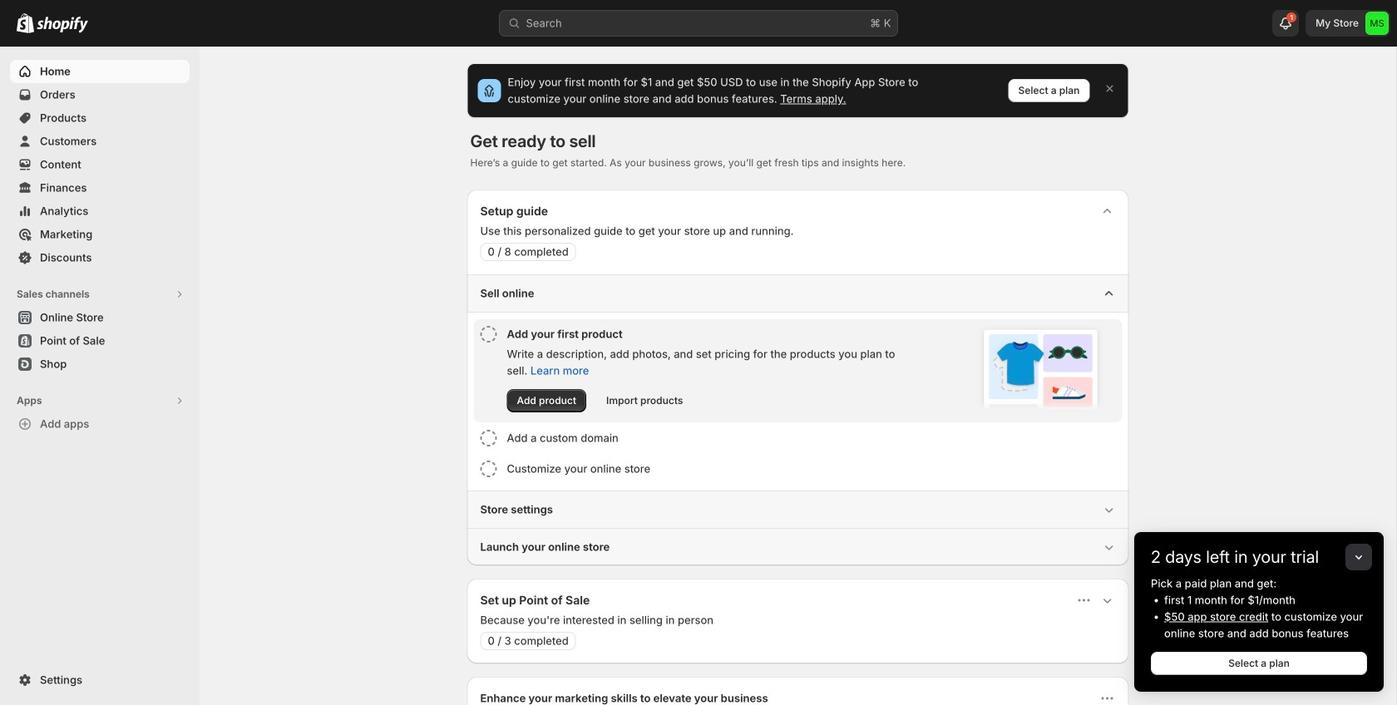 Task type: locate. For each thing, give the bounding box(es) containing it.
mark customize your online store as done image
[[480, 461, 497, 478]]

guide categories group
[[467, 275, 1129, 566]]

shopify image
[[17, 13, 34, 33]]

add your first product group
[[474, 319, 1123, 423]]

shopify image
[[37, 16, 88, 33]]

customize your online store group
[[474, 454, 1123, 484]]

mark add your first product as done image
[[480, 326, 497, 343]]

add a custom domain group
[[474, 423, 1123, 453]]

my store image
[[1366, 12, 1389, 35]]



Task type: describe. For each thing, give the bounding box(es) containing it.
mark add a custom domain as done image
[[480, 430, 497, 447]]

sell online group
[[467, 275, 1129, 491]]

setup guide region
[[467, 190, 1129, 566]]



Task type: vqa. For each thing, say whether or not it's contained in the screenshot.
Mark Add a custom domain as done image
yes



